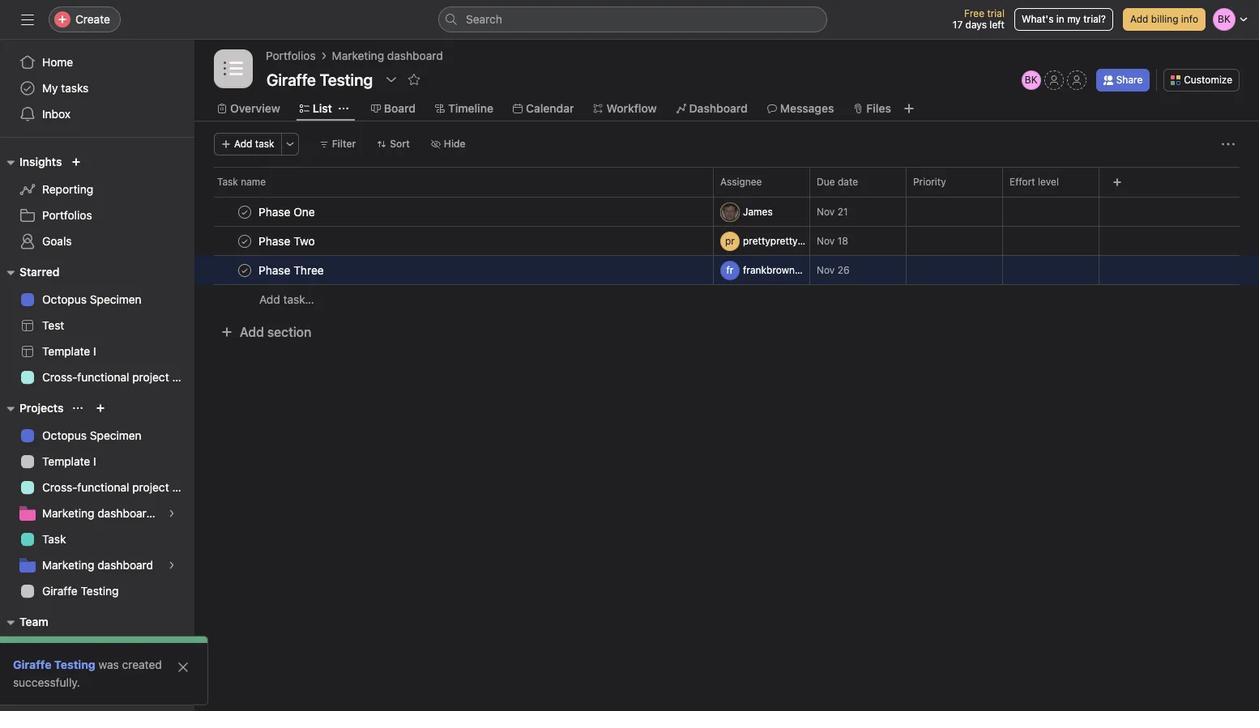 Task type: vqa. For each thing, say whether or not it's contained in the screenshot.
dashboard
yes



Task type: locate. For each thing, give the bounding box(es) containing it.
inbox link
[[10, 101, 185, 127]]

1 cross-functional project plan link from the top
[[10, 365, 194, 391]]

nov left 18
[[817, 235, 835, 247]]

projects element
[[0, 394, 195, 608]]

1 vertical spatial portfolios link
[[10, 203, 185, 229]]

testing up teams element
[[81, 585, 119, 598]]

board
[[384, 101, 416, 115]]

0 vertical spatial cross-
[[42, 371, 77, 384]]

row containing fr
[[195, 255, 1260, 285]]

1 vertical spatial octopus specimen
[[42, 429, 142, 443]]

cross- up the marketing dashboards link
[[42, 481, 77, 495]]

my down team
[[42, 643, 58, 657]]

template down show options, current sort, top image
[[42, 455, 90, 469]]

project inside starred element
[[132, 371, 169, 384]]

octopus down show options, current sort, top image
[[42, 429, 87, 443]]

add inside row
[[259, 293, 280, 306]]

1 vertical spatial completed checkbox
[[235, 231, 255, 251]]

1 vertical spatial nov
[[817, 235, 835, 247]]

cross- inside projects element
[[42, 481, 77, 495]]

0 vertical spatial plan
[[172, 371, 194, 384]]

phase two cell
[[195, 226, 714, 256]]

giraffe testing link up teams element
[[10, 579, 185, 605]]

plan inside starred element
[[172, 371, 194, 384]]

2 specimen from the top
[[90, 429, 142, 443]]

portfolios inside insights element
[[42, 208, 92, 222]]

1 my from the top
[[42, 81, 58, 95]]

marketing dashboards
[[42, 507, 159, 520]]

cross-functional project plan up new project or portfolio icon
[[42, 371, 194, 384]]

1 vertical spatial specimen
[[90, 429, 142, 443]]

cross-functional project plan link
[[10, 365, 194, 391], [10, 475, 194, 501]]

2 i from the top
[[93, 455, 96, 469]]

2 octopus specimen link from the top
[[10, 423, 185, 449]]

1 vertical spatial marketing dashboard
[[42, 559, 153, 572]]

completed image for pr
[[235, 231, 255, 251]]

row
[[195, 167, 1260, 197], [214, 196, 1240, 198], [195, 197, 1260, 227], [195, 226, 1260, 256], [195, 255, 1260, 285]]

portfolios link up 'list' link
[[266, 47, 316, 65]]

effort
[[1010, 176, 1036, 188]]

free trial 17 days left
[[953, 7, 1005, 31]]

1 nov from the top
[[817, 206, 835, 218]]

0 vertical spatial i
[[93, 345, 96, 358]]

2 nov from the top
[[817, 235, 835, 247]]

task left name
[[217, 176, 238, 188]]

completed image inside 'phase one' cell
[[235, 202, 255, 222]]

Completed checkbox
[[235, 202, 255, 222], [235, 231, 255, 251]]

0 vertical spatial marketing dashboard link
[[332, 47, 443, 65]]

marketing dashboard
[[332, 49, 443, 62], [42, 559, 153, 572]]

create button
[[49, 6, 121, 32]]

nov 26
[[817, 264, 850, 276]]

21
[[838, 206, 848, 218]]

2 functional from the top
[[77, 481, 129, 495]]

octopus specimen up test link
[[42, 293, 142, 306]]

2 vertical spatial marketing
[[42, 559, 94, 572]]

1 vertical spatial template i
[[42, 455, 96, 469]]

customize
[[1185, 74, 1233, 86]]

marketing dashboard down task "link" at bottom left
[[42, 559, 153, 572]]

1 vertical spatial cross-functional project plan link
[[10, 475, 194, 501]]

insights button
[[0, 152, 62, 172]]

2 completed image from the top
[[235, 231, 255, 251]]

completed checkbox inside phase two cell
[[235, 231, 255, 251]]

0 vertical spatial cross-functional project plan link
[[10, 365, 194, 391]]

1 completed image from the top
[[235, 202, 255, 222]]

octopus specimen link for template i
[[10, 423, 185, 449]]

section
[[267, 325, 312, 340]]

0 vertical spatial my
[[42, 81, 58, 95]]

1 vertical spatial marketing dashboard link
[[10, 553, 185, 579]]

1 template i from the top
[[42, 345, 96, 358]]

1 completed checkbox from the top
[[235, 202, 255, 222]]

template down test
[[42, 345, 90, 358]]

i up marketing dashboards
[[93, 455, 96, 469]]

add for add task
[[234, 138, 253, 150]]

1 vertical spatial template
[[42, 455, 90, 469]]

portfolios up 'list' link
[[266, 49, 316, 62]]

new image
[[72, 157, 81, 167]]

template i down test
[[42, 345, 96, 358]]

1 template i link from the top
[[10, 339, 185, 365]]

1 vertical spatial task
[[42, 533, 66, 546]]

octopus for projects
[[42, 429, 87, 443]]

1 i from the top
[[93, 345, 96, 358]]

0 vertical spatial project
[[132, 371, 169, 384]]

goals link
[[10, 229, 185, 255]]

1 vertical spatial marketing
[[42, 507, 94, 520]]

2 octopus specimen from the top
[[42, 429, 142, 443]]

i inside projects element
[[93, 455, 96, 469]]

task down the marketing dashboards link
[[42, 533, 66, 546]]

cross- for 1st cross-functional project plan link from the top of the page
[[42, 371, 77, 384]]

nov for nov 18
[[817, 235, 835, 247]]

project up see details, marketing dashboards icon
[[132, 481, 169, 495]]

files
[[867, 101, 892, 115]]

1 octopus specimen link from the top
[[10, 287, 185, 313]]

cross-functional project plan inside projects element
[[42, 481, 194, 495]]

0 vertical spatial marketing dashboard
[[332, 49, 443, 62]]

0 vertical spatial testing
[[81, 585, 119, 598]]

specimen down new project or portfolio icon
[[90, 429, 142, 443]]

cross-functional project plan up dashboards
[[42, 481, 194, 495]]

0 vertical spatial completed image
[[235, 202, 255, 222]]

project for second cross-functional project plan link
[[132, 481, 169, 495]]

0 vertical spatial octopus specimen link
[[10, 287, 185, 313]]

hide button
[[424, 133, 473, 156]]

task
[[217, 176, 238, 188], [42, 533, 66, 546]]

0 horizontal spatial dashboard
[[97, 559, 153, 572]]

2 vertical spatial nov
[[817, 264, 835, 276]]

octopus for starred
[[42, 293, 87, 306]]

testing down my workspace
[[54, 658, 95, 672]]

completed checkbox for pr
[[235, 231, 255, 251]]

functional inside projects element
[[77, 481, 129, 495]]

my inside teams element
[[42, 643, 58, 657]]

2 octopus from the top
[[42, 429, 87, 443]]

0 horizontal spatial portfolios
[[42, 208, 92, 222]]

1 vertical spatial dashboard
[[97, 559, 153, 572]]

dashboard
[[387, 49, 443, 62], [97, 559, 153, 572]]

cross- up projects
[[42, 371, 77, 384]]

1 horizontal spatial marketing dashboard
[[332, 49, 443, 62]]

add left task on the left top of page
[[234, 138, 253, 150]]

functional
[[77, 371, 129, 384], [77, 481, 129, 495]]

1 vertical spatial my
[[42, 643, 58, 657]]

0 vertical spatial octopus specimen
[[42, 293, 142, 306]]

None text field
[[263, 65, 377, 94]]

0 vertical spatial cross-functional project plan
[[42, 371, 194, 384]]

octopus specimen inside projects element
[[42, 429, 142, 443]]

1 vertical spatial testing
[[54, 658, 95, 672]]

giraffe testing up successfully.
[[13, 658, 95, 672]]

add left task…
[[259, 293, 280, 306]]

bk
[[1025, 74, 1038, 86]]

task inside "link"
[[42, 533, 66, 546]]

nov left 26
[[817, 264, 835, 276]]

add task… button
[[259, 291, 314, 309]]

board link
[[371, 100, 416, 118]]

1 octopus specimen from the top
[[42, 293, 142, 306]]

template i inside starred element
[[42, 345, 96, 358]]

1 vertical spatial octopus
[[42, 429, 87, 443]]

team button
[[0, 613, 48, 632]]

marketing dashboard up show options icon
[[332, 49, 443, 62]]

1 cross-functional project plan from the top
[[42, 371, 194, 384]]

insights element
[[0, 148, 195, 258]]

i down test link
[[93, 345, 96, 358]]

cross- inside starred element
[[42, 371, 77, 384]]

1 vertical spatial project
[[132, 481, 169, 495]]

add
[[1131, 13, 1149, 25], [234, 138, 253, 150], [259, 293, 280, 306], [240, 325, 264, 340]]

workflow
[[607, 101, 657, 115]]

what's in my trial? button
[[1015, 8, 1114, 31]]

see details, marketing dashboards image
[[167, 509, 177, 519]]

0 vertical spatial giraffe
[[42, 585, 78, 598]]

2 plan from the top
[[172, 481, 194, 495]]

1 project from the top
[[132, 371, 169, 384]]

was
[[99, 658, 119, 672]]

plan inside projects element
[[172, 481, 194, 495]]

functional up new project or portfolio icon
[[77, 371, 129, 384]]

add task
[[234, 138, 275, 150]]

cross- for second cross-functional project plan link
[[42, 481, 77, 495]]

giraffe testing up teams element
[[42, 585, 119, 598]]

nov left 21
[[817, 206, 835, 218]]

1 vertical spatial functional
[[77, 481, 129, 495]]

0 vertical spatial specimen
[[90, 293, 142, 306]]

1 vertical spatial cross-
[[42, 481, 77, 495]]

info
[[1182, 13, 1199, 25]]

2 template i from the top
[[42, 455, 96, 469]]

projects
[[19, 401, 64, 415]]

0 vertical spatial functional
[[77, 371, 129, 384]]

dashboard link
[[677, 100, 748, 118]]

show options image
[[385, 73, 398, 86]]

giraffe testing link
[[10, 579, 185, 605], [13, 658, 95, 672]]

calendar
[[526, 101, 574, 115]]

header untitled section tree grid
[[195, 197, 1260, 315]]

specimen for test
[[90, 293, 142, 306]]

functional for 1st cross-functional project plan link from the top of the page
[[77, 371, 129, 384]]

trial
[[988, 7, 1005, 19]]

calendar link
[[513, 100, 574, 118]]

cross-
[[42, 371, 77, 384], [42, 481, 77, 495]]

cross-functional project plan inside starred element
[[42, 371, 194, 384]]

was created successfully.
[[13, 658, 162, 690]]

bk button
[[1022, 71, 1042, 90]]

1 horizontal spatial portfolios link
[[266, 47, 316, 65]]

testing inside projects element
[[81, 585, 119, 598]]

portfolios down the reporting on the left top of page
[[42, 208, 92, 222]]

1 vertical spatial completed image
[[235, 231, 255, 251]]

specimen up test link
[[90, 293, 142, 306]]

task for task name
[[217, 176, 238, 188]]

1 plan from the top
[[172, 371, 194, 384]]

1 vertical spatial i
[[93, 455, 96, 469]]

0 vertical spatial nov
[[817, 206, 835, 218]]

cross-functional project plan link up new project or portfolio icon
[[10, 365, 194, 391]]

specimen inside starred element
[[90, 293, 142, 306]]

add for add billing info
[[1131, 13, 1149, 25]]

cross-functional project plan link up marketing dashboards
[[10, 475, 194, 501]]

reporting
[[42, 182, 93, 196]]

completed image up completed image
[[235, 231, 255, 251]]

0 vertical spatial octopus
[[42, 293, 87, 306]]

octopus specimen down new project or portfolio icon
[[42, 429, 142, 443]]

dashboard
[[690, 101, 748, 115]]

0 vertical spatial marketing
[[332, 49, 384, 62]]

project down test link
[[132, 371, 169, 384]]

completed checkbox down task name
[[235, 202, 255, 222]]

task
[[255, 138, 275, 150]]

my inside global element
[[42, 81, 58, 95]]

octopus up test
[[42, 293, 87, 306]]

2 cross- from the top
[[42, 481, 77, 495]]

1 horizontal spatial task
[[217, 176, 238, 188]]

free
[[965, 7, 985, 19]]

sort
[[390, 138, 410, 150]]

template i link up marketing dashboards
[[10, 449, 185, 475]]

my for my tasks
[[42, 81, 58, 95]]

customize button
[[1164, 69, 1240, 92]]

completed checkbox inside 'phase one' cell
[[235, 202, 255, 222]]

0 vertical spatial giraffe testing
[[42, 585, 119, 598]]

1 template from the top
[[42, 345, 90, 358]]

add left section
[[240, 325, 264, 340]]

0 horizontal spatial marketing dashboard
[[42, 559, 153, 572]]

0 vertical spatial dashboard
[[387, 49, 443, 62]]

task name
[[217, 176, 266, 188]]

portfolios link down the reporting on the left top of page
[[10, 203, 185, 229]]

completed checkbox up completed image
[[235, 231, 255, 251]]

1 octopus from the top
[[42, 293, 87, 306]]

marketing dashboard link
[[332, 47, 443, 65], [10, 553, 185, 579]]

octopus specimen link inside projects element
[[10, 423, 185, 449]]

projects button
[[0, 399, 64, 418]]

dashboard up add to starred icon
[[387, 49, 443, 62]]

marketing dashboard inside marketing dashboard link
[[42, 559, 153, 572]]

0 vertical spatial template i link
[[10, 339, 185, 365]]

effort level
[[1010, 176, 1060, 188]]

1 vertical spatial cross-functional project plan
[[42, 481, 194, 495]]

giraffe up successfully.
[[13, 658, 51, 672]]

Completed checkbox
[[235, 261, 255, 280]]

search list box
[[439, 6, 828, 32]]

i
[[93, 345, 96, 358], [93, 455, 96, 469]]

completed image
[[235, 202, 255, 222], [235, 231, 255, 251]]

goals
[[42, 234, 72, 248]]

workspace
[[61, 643, 117, 657]]

2 template from the top
[[42, 455, 90, 469]]

messages link
[[768, 100, 835, 118]]

timeline link
[[435, 100, 494, 118]]

1 vertical spatial template i link
[[10, 449, 185, 475]]

marketing dashboard link down the marketing dashboards link
[[10, 553, 185, 579]]

show options, current sort, top image
[[73, 404, 83, 413]]

my
[[42, 81, 58, 95], [42, 643, 58, 657]]

2 project from the top
[[132, 481, 169, 495]]

Phase Three text field
[[255, 262, 329, 278]]

marketing down task "link" at bottom left
[[42, 559, 94, 572]]

octopus specimen inside starred element
[[42, 293, 142, 306]]

add left billing
[[1131, 13, 1149, 25]]

octopus inside starred element
[[42, 293, 87, 306]]

my tasks
[[42, 81, 89, 95]]

1 vertical spatial giraffe testing
[[13, 658, 95, 672]]

template i down show options, current sort, top image
[[42, 455, 96, 469]]

octopus specimen link
[[10, 287, 185, 313], [10, 423, 185, 449]]

octopus specimen link inside starred element
[[10, 287, 185, 313]]

hide sidebar image
[[21, 13, 34, 26]]

cross-functional project plan for 1st cross-functional project plan link from the top of the page
[[42, 371, 194, 384]]

completed image inside phase two cell
[[235, 231, 255, 251]]

giraffe up team
[[42, 585, 78, 598]]

my left tasks on the left top of page
[[42, 81, 58, 95]]

global element
[[0, 40, 195, 137]]

1 horizontal spatial portfolios
[[266, 49, 316, 62]]

2 my from the top
[[42, 643, 58, 657]]

1 vertical spatial plan
[[172, 481, 194, 495]]

functional inside starred element
[[77, 371, 129, 384]]

completed image down task name
[[235, 202, 255, 222]]

1 functional from the top
[[77, 371, 129, 384]]

specimen inside projects element
[[90, 429, 142, 443]]

template i link down test
[[10, 339, 185, 365]]

see details, marketing dashboard image
[[167, 561, 177, 571]]

date
[[838, 176, 859, 188]]

functional up marketing dashboards
[[77, 481, 129, 495]]

starred button
[[0, 263, 60, 282]]

template i inside projects element
[[42, 455, 96, 469]]

octopus specimen link up test
[[10, 287, 185, 313]]

0 vertical spatial template
[[42, 345, 90, 358]]

my for my workspace
[[42, 643, 58, 657]]

1 specimen from the top
[[90, 293, 142, 306]]

giraffe
[[42, 585, 78, 598], [13, 658, 51, 672]]

octopus inside projects element
[[42, 429, 87, 443]]

marketing
[[332, 49, 384, 62], [42, 507, 94, 520], [42, 559, 94, 572]]

task inside row
[[217, 176, 238, 188]]

0 vertical spatial task
[[217, 176, 238, 188]]

in
[[1057, 13, 1065, 25]]

marketing dashboard link up show options icon
[[332, 47, 443, 65]]

1 vertical spatial octopus specimen link
[[10, 423, 185, 449]]

invite
[[45, 683, 75, 697]]

more actions image
[[1223, 138, 1236, 151]]

2 cross-functional project plan from the top
[[42, 481, 194, 495]]

1 vertical spatial portfolios
[[42, 208, 92, 222]]

more actions image
[[285, 139, 295, 149]]

0 vertical spatial completed checkbox
[[235, 202, 255, 222]]

1 cross- from the top
[[42, 371, 77, 384]]

giraffe testing link up successfully.
[[13, 658, 95, 672]]

3 nov from the top
[[817, 264, 835, 276]]

0 vertical spatial template i
[[42, 345, 96, 358]]

dashboard down task "link" at bottom left
[[97, 559, 153, 572]]

marketing up tab actions 'icon'
[[332, 49, 384, 62]]

project for 1st cross-functional project plan link from the top of the page
[[132, 371, 169, 384]]

messages
[[781, 101, 835, 115]]

octopus
[[42, 293, 87, 306], [42, 429, 87, 443]]

1 horizontal spatial dashboard
[[387, 49, 443, 62]]

test
[[42, 319, 64, 332]]

0 horizontal spatial task
[[42, 533, 66, 546]]

plan
[[172, 371, 194, 384], [172, 481, 194, 495]]

marketing up task "link" at bottom left
[[42, 507, 94, 520]]

search button
[[439, 6, 828, 32]]

octopus specimen link down new project or portfolio icon
[[10, 423, 185, 449]]

2 completed checkbox from the top
[[235, 231, 255, 251]]



Task type: describe. For each thing, give the bounding box(es) containing it.
add task… row
[[195, 285, 1260, 315]]

my
[[1068, 13, 1081, 25]]

phase three cell
[[195, 255, 714, 285]]

inbox
[[42, 107, 71, 121]]

reporting link
[[10, 177, 185, 203]]

pr
[[726, 235, 735, 247]]

dashboards
[[97, 507, 159, 520]]

trial?
[[1084, 13, 1107, 25]]

filter
[[332, 138, 356, 150]]

2 cross-functional project plan link from the top
[[10, 475, 194, 501]]

list link
[[300, 100, 332, 118]]

add for add task…
[[259, 293, 280, 306]]

nov 21
[[817, 206, 848, 218]]

row containing task name
[[195, 167, 1260, 197]]

task link
[[10, 527, 185, 553]]

invite button
[[15, 676, 85, 705]]

tasks
[[61, 81, 89, 95]]

dashboard inside projects element
[[97, 559, 153, 572]]

nov for nov 26
[[817, 264, 835, 276]]

add tab image
[[903, 102, 916, 115]]

assignee
[[721, 176, 762, 188]]

my workspace link
[[10, 637, 185, 663]]

workflow link
[[594, 100, 657, 118]]

ja
[[725, 206, 736, 218]]

list image
[[224, 59, 243, 79]]

0 horizontal spatial portfolios link
[[10, 203, 185, 229]]

due
[[817, 176, 836, 188]]

26
[[838, 264, 850, 276]]

completed image
[[235, 261, 255, 280]]

add to starred image
[[408, 73, 421, 86]]

0 horizontal spatial marketing dashboard link
[[10, 553, 185, 579]]

18
[[838, 235, 849, 247]]

marketing dashboards link
[[10, 501, 185, 527]]

overview link
[[217, 100, 280, 118]]

sort button
[[370, 133, 417, 156]]

phase one cell
[[195, 197, 714, 227]]

octopus specimen for test
[[42, 293, 142, 306]]

pr button
[[721, 231, 807, 251]]

share
[[1117, 74, 1143, 86]]

octopus specimen link for test
[[10, 287, 185, 313]]

giraffe testing inside projects element
[[42, 585, 119, 598]]

timeline
[[448, 101, 494, 115]]

test link
[[10, 313, 185, 339]]

what's in my trial?
[[1022, 13, 1107, 25]]

plan for second cross-functional project plan link
[[172, 481, 194, 495]]

name
[[241, 176, 266, 188]]

priority
[[914, 176, 947, 188]]

completed image for ja
[[235, 202, 255, 222]]

template inside starred element
[[42, 345, 90, 358]]

task…
[[283, 293, 314, 306]]

17
[[953, 19, 963, 31]]

0 vertical spatial giraffe testing link
[[10, 579, 185, 605]]

1 vertical spatial giraffe
[[13, 658, 51, 672]]

starred element
[[0, 258, 195, 394]]

add billing info button
[[1124, 8, 1206, 31]]

fr button
[[721, 261, 807, 280]]

add task button
[[214, 133, 282, 156]]

marketing for see details, marketing dashboards icon
[[42, 507, 94, 520]]

close image
[[177, 662, 190, 675]]

list
[[313, 101, 332, 115]]

share button
[[1097, 69, 1151, 92]]

0 vertical spatial portfolios
[[266, 49, 316, 62]]

1 horizontal spatial marketing dashboard link
[[332, 47, 443, 65]]

template inside projects element
[[42, 455, 90, 469]]

cross-functional project plan for second cross-functional project plan link
[[42, 481, 194, 495]]

row containing ja
[[195, 197, 1260, 227]]

add task…
[[259, 293, 314, 306]]

create
[[75, 12, 110, 26]]

task for task
[[42, 533, 66, 546]]

overview
[[230, 101, 280, 115]]

add field image
[[1113, 178, 1123, 187]]

team
[[19, 615, 48, 629]]

add section
[[240, 325, 312, 340]]

octopus specimen for template i
[[42, 429, 142, 443]]

tab actions image
[[339, 104, 348, 114]]

level
[[1039, 176, 1060, 188]]

plan for 1st cross-functional project plan link from the top of the page
[[172, 371, 194, 384]]

starred
[[19, 265, 60, 279]]

files link
[[854, 100, 892, 118]]

0 vertical spatial portfolios link
[[266, 47, 316, 65]]

search
[[466, 12, 503, 26]]

add section button
[[214, 318, 318, 347]]

add billing info
[[1131, 13, 1199, 25]]

due date
[[817, 176, 859, 188]]

functional for second cross-functional project plan link
[[77, 481, 129, 495]]

add for add section
[[240, 325, 264, 340]]

marketing for see details, marketing dashboard icon
[[42, 559, 94, 572]]

2 template i link from the top
[[10, 449, 185, 475]]

completed checkbox for ja
[[235, 202, 255, 222]]

left
[[990, 19, 1005, 31]]

my tasks link
[[10, 75, 185, 101]]

teams element
[[0, 608, 195, 666]]

i inside starred element
[[93, 345, 96, 358]]

what's
[[1022, 13, 1054, 25]]

nov for nov 21
[[817, 206, 835, 218]]

Phase Two text field
[[255, 233, 320, 249]]

nov 18
[[817, 235, 849, 247]]

days
[[966, 19, 987, 31]]

james
[[743, 206, 773, 218]]

home link
[[10, 49, 185, 75]]

my workspace
[[42, 643, 117, 657]]

new project or portfolio image
[[96, 404, 106, 413]]

Phase One text field
[[255, 204, 320, 220]]

specimen for template i
[[90, 429, 142, 443]]

home
[[42, 55, 73, 69]]

successfully.
[[13, 676, 80, 690]]

row containing pr
[[195, 226, 1260, 256]]

1 vertical spatial giraffe testing link
[[13, 658, 95, 672]]

giraffe inside projects element
[[42, 585, 78, 598]]

filter button
[[312, 133, 363, 156]]



